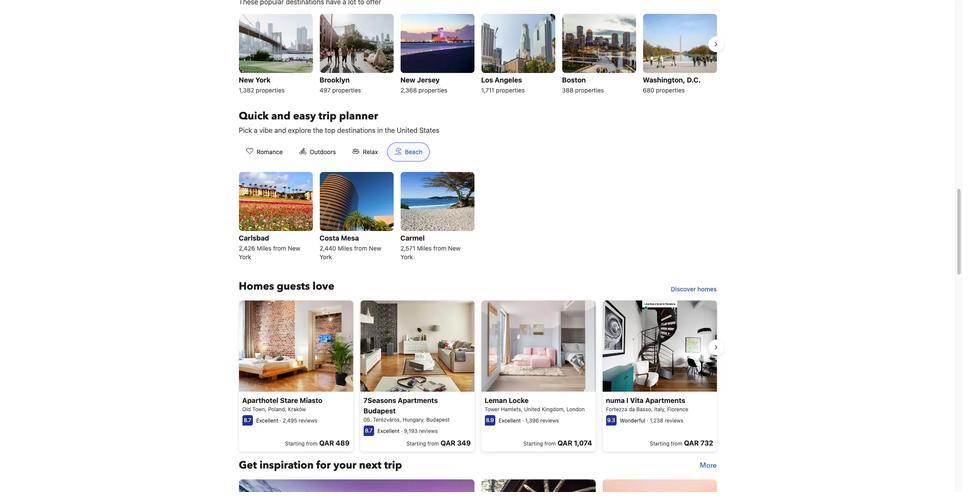Task type: locate. For each thing, give the bounding box(es) containing it.
relax
[[363, 148, 378, 156]]

0 vertical spatial trip
[[319, 109, 337, 123]]

1,382
[[239, 86, 254, 94]]

homes
[[239, 280, 274, 294]]

· left 9,193
[[401, 428, 403, 435]]

properties for washington, d.c.
[[656, 86, 685, 94]]

8.7 element down 06.
[[364, 426, 374, 437]]

new inside the 'carlsbad 2,426 miles from new york'
[[288, 245, 300, 252]]

from left 'qar 489'
[[306, 441, 318, 448]]

from left qar 1,074
[[545, 441, 556, 448]]

starting from qar 1,074
[[524, 440, 592, 448]]

8.7 down the old
[[244, 418, 251, 424]]

2 region from the top
[[232, 297, 724, 456]]

4 starting from the left
[[650, 441, 670, 448]]

0 vertical spatial 8.7
[[244, 418, 251, 424]]

washington, d.c. 680 properties
[[643, 76, 701, 94]]

8.7 element down the old
[[242, 416, 253, 426]]

apartments
[[398, 397, 438, 405], [646, 397, 686, 405]]

4 properties from the left
[[496, 86, 525, 94]]

budapest down 7seasons
[[364, 408, 396, 415]]

reviews down 'kraków'
[[299, 418, 317, 424]]

easy
[[293, 109, 316, 123]]

hamlets,
[[501, 407, 523, 413]]

miles down carlsbad
[[257, 245, 272, 252]]

properties
[[256, 86, 285, 94], [332, 86, 361, 94], [419, 86, 448, 94], [496, 86, 525, 94], [575, 86, 604, 94], [656, 86, 685, 94]]

miles inside the carmel 2,571 miles from new york
[[417, 245, 432, 252]]

town,
[[252, 407, 267, 413]]

more link
[[700, 459, 717, 473]]

aparthotel stare miasto old town, poland, kraków
[[242, 397, 323, 413]]

0 vertical spatial budapest
[[364, 408, 396, 415]]

quick and easy trip planner pick a vibe and explore the top destinations in the united states
[[239, 109, 440, 134]]

costa
[[320, 234, 339, 242]]

starting from qar 349
[[407, 440, 471, 448]]

0 vertical spatial region
[[232, 10, 724, 99]]

excellent down terézváros,
[[378, 428, 400, 435]]

2 miles from the left
[[338, 245, 353, 252]]

stare
[[280, 397, 298, 405]]

reviews
[[299, 418, 317, 424], [541, 418, 559, 424], [665, 418, 684, 424], [419, 428, 438, 435]]

reviews for qar 489
[[299, 418, 317, 424]]

properties inside the washington, d.c. 680 properties
[[656, 86, 685, 94]]

miles down mesa
[[338, 245, 353, 252]]

properties down jersey
[[419, 86, 448, 94]]

miles inside the 'carlsbad 2,426 miles from new york'
[[257, 245, 272, 252]]

terézváros,
[[373, 417, 402, 424]]

homes guests love
[[239, 280, 335, 294]]

6 properties from the left
[[656, 86, 685, 94]]

boston
[[562, 76, 586, 84]]

starting up the inspiration
[[285, 441, 305, 448]]

reviews down kingdom,
[[541, 418, 559, 424]]

outdoors
[[310, 148, 336, 156]]

starting from qar 732
[[650, 440, 714, 448]]

starting for qar 732
[[650, 441, 670, 448]]

0 vertical spatial united
[[397, 126, 418, 134]]

miles down the carmel on the left top of the page
[[417, 245, 432, 252]]

the right in
[[385, 126, 395, 134]]

apartments up hungary, on the left bottom of page
[[398, 397, 438, 405]]

york down 2,571
[[401, 253, 413, 261]]

1 horizontal spatial excellent element
[[378, 428, 400, 435]]

united up beach button
[[397, 126, 418, 134]]

properties down brooklyn
[[332, 86, 361, 94]]

budapest up starting from qar 349
[[426, 417, 450, 424]]

0 horizontal spatial miles
[[257, 245, 272, 252]]

new inside "costa mesa 2,440 miles from new york"
[[369, 245, 382, 252]]

1 properties from the left
[[256, 86, 285, 94]]

carlsbad
[[239, 234, 269, 242]]

1 apartments from the left
[[398, 397, 438, 405]]

0 horizontal spatial excellent element
[[256, 418, 278, 424]]

trip right next
[[384, 459, 402, 473]]

trip inside quick and easy trip planner pick a vibe and explore the top destinations in the united states
[[319, 109, 337, 123]]

0 horizontal spatial the
[[313, 126, 323, 134]]

da
[[629, 407, 635, 413]]

680
[[643, 86, 655, 94]]

from inside the 'carlsbad 2,426 miles from new york'
[[273, 245, 286, 252]]

3 miles from the left
[[417, 245, 432, 252]]

reviews down florence
[[665, 418, 684, 424]]

3 starting from the left
[[524, 441, 543, 448]]

and up vibe
[[271, 109, 291, 123]]

next
[[359, 459, 382, 473]]

1 vertical spatial region
[[232, 297, 724, 456]]

angeles
[[495, 76, 522, 84]]

2 properties from the left
[[332, 86, 361, 94]]

2,571
[[401, 245, 416, 252]]

starting inside starting from qar 349
[[407, 441, 426, 448]]

york down 2,426
[[239, 253, 251, 261]]

excellent element down terézváros,
[[378, 428, 400, 435]]

· left 1,396
[[523, 418, 524, 424]]

properties for new york
[[256, 86, 285, 94]]

d.c.
[[687, 76, 701, 84]]

1 horizontal spatial 8.7
[[365, 428, 373, 434]]

8.7 down 06.
[[365, 428, 373, 434]]

for
[[316, 459, 331, 473]]

from right 2,426
[[273, 245, 286, 252]]

london
[[567, 407, 585, 413]]

1 vertical spatial budapest
[[426, 417, 450, 424]]

new york 1,382 properties
[[239, 76, 285, 94]]

1 vertical spatial trip
[[384, 459, 402, 473]]

united up 1,396
[[524, 407, 541, 413]]

starting down 1,396
[[524, 441, 543, 448]]

properties inside new york 1,382 properties
[[256, 86, 285, 94]]

properties down washington,
[[656, 86, 685, 94]]

new inside new york 1,382 properties
[[239, 76, 254, 84]]

from inside starting from qar 489
[[306, 441, 318, 448]]

0 horizontal spatial 8.7 element
[[242, 416, 253, 426]]

8.7 for aparthotel stare miasto
[[244, 418, 251, 424]]

miles
[[257, 245, 272, 252], [338, 245, 353, 252], [417, 245, 432, 252]]

tab list
[[232, 143, 437, 162]]

excellent · 2,495 reviews
[[256, 418, 317, 424]]

reviews up starting from qar 349
[[419, 428, 438, 435]]

reviews for qar 732
[[665, 418, 684, 424]]

06.
[[364, 417, 372, 424]]

1 miles from the left
[[257, 245, 272, 252]]

1 horizontal spatial apartments
[[646, 397, 686, 405]]

york down 2,440
[[320, 253, 332, 261]]

1 horizontal spatial excellent
[[378, 428, 400, 435]]

properties down angeles
[[496, 86, 525, 94]]

a
[[254, 126, 258, 134]]

2 horizontal spatial miles
[[417, 245, 432, 252]]

1 starting from the left
[[285, 441, 305, 448]]

properties down boston
[[575, 86, 604, 94]]

388
[[562, 86, 574, 94]]

mesa
[[341, 234, 359, 242]]

discover homes
[[671, 286, 717, 293]]

2,426
[[239, 245, 255, 252]]

italy,
[[655, 407, 666, 413]]

boston 388 properties
[[562, 76, 604, 94]]

new
[[239, 76, 254, 84], [401, 76, 416, 84], [288, 245, 300, 252], [369, 245, 382, 252], [448, 245, 461, 252]]

trip up "top"
[[319, 109, 337, 123]]

properties inside new jersey 2,368 properties
[[419, 86, 448, 94]]

from left qar 732
[[671, 441, 683, 448]]

1 vertical spatial 8.7
[[365, 428, 373, 434]]

1 horizontal spatial united
[[524, 407, 541, 413]]

2 starting from the left
[[407, 441, 426, 448]]

1 vertical spatial united
[[524, 407, 541, 413]]

excellent down town,
[[256, 418, 278, 424]]

kingdom,
[[542, 407, 565, 413]]

starting for qar 489
[[285, 441, 305, 448]]

excellent element
[[256, 418, 278, 424], [499, 418, 521, 424], [378, 428, 400, 435]]

romance button
[[239, 143, 290, 162]]

0 horizontal spatial 8.7
[[244, 418, 251, 424]]

1 region from the top
[[232, 10, 724, 99]]

locke
[[509, 397, 529, 405]]

budapest
[[364, 408, 396, 415], [426, 417, 450, 424]]

get
[[239, 459, 257, 473]]

excellent · 1,396 reviews
[[499, 418, 559, 424]]

2 horizontal spatial excellent
[[499, 418, 521, 424]]

kraków
[[288, 407, 306, 413]]

carmel
[[401, 234, 425, 242]]

0 horizontal spatial united
[[397, 126, 418, 134]]

starting inside starting from qar 732
[[650, 441, 670, 448]]

the left "top"
[[313, 126, 323, 134]]

5 properties from the left
[[575, 86, 604, 94]]

0 horizontal spatial excellent
[[256, 418, 278, 424]]

· for budapest
[[401, 428, 403, 435]]

carmel 2,571 miles from new york
[[401, 234, 461, 261]]

starting down 9,193
[[407, 441, 426, 448]]

brooklyn 497 properties
[[320, 76, 361, 94]]

united
[[397, 126, 418, 134], [524, 407, 541, 413]]

1,396
[[526, 418, 539, 424]]

the
[[313, 126, 323, 134], [385, 126, 395, 134]]

florence
[[668, 407, 689, 413]]

·
[[280, 418, 282, 424], [523, 418, 524, 424], [647, 418, 649, 424], [401, 428, 403, 435]]

3 properties from the left
[[419, 86, 448, 94]]

· left 2,495
[[280, 418, 282, 424]]

excellent down hamlets,
[[499, 418, 521, 424]]

starting inside starting from qar 1,074
[[524, 441, 543, 448]]

region
[[232, 10, 724, 99], [232, 297, 724, 456]]

2 horizontal spatial excellent element
[[499, 418, 521, 424]]

from right 2,571
[[434, 245, 447, 252]]

2 the from the left
[[385, 126, 395, 134]]

excellent element down town,
[[256, 418, 278, 424]]

497
[[320, 86, 331, 94]]

8.7 element
[[242, 416, 253, 426], [364, 426, 374, 437]]

0 horizontal spatial trip
[[319, 109, 337, 123]]

from down mesa
[[354, 245, 367, 252]]

· left 1,238
[[647, 418, 649, 424]]

and
[[271, 109, 291, 123], [275, 126, 286, 134]]

1 horizontal spatial 8.7 element
[[364, 426, 374, 437]]

properties right 1,382
[[256, 86, 285, 94]]

0 horizontal spatial apartments
[[398, 397, 438, 405]]

miles inside "costa mesa 2,440 miles from new york"
[[338, 245, 353, 252]]

york up quick
[[256, 76, 271, 84]]

york inside "costa mesa 2,440 miles from new york"
[[320, 253, 332, 261]]

and right vibe
[[275, 126, 286, 134]]

starting down 1,238
[[650, 441, 670, 448]]

1 horizontal spatial miles
[[338, 245, 353, 252]]

starting for qar 1,074
[[524, 441, 543, 448]]

starting for qar 349
[[407, 441, 426, 448]]

properties inside los angeles 1,711 properties
[[496, 86, 525, 94]]

starting
[[285, 441, 305, 448], [407, 441, 426, 448], [524, 441, 543, 448], [650, 441, 670, 448]]

1 horizontal spatial budapest
[[426, 417, 450, 424]]

from
[[273, 245, 286, 252], [354, 245, 367, 252], [434, 245, 447, 252], [306, 441, 318, 448], [428, 441, 439, 448], [545, 441, 556, 448], [671, 441, 683, 448]]

apartments up the italy, on the bottom right
[[646, 397, 686, 405]]

excellent
[[256, 418, 278, 424], [499, 418, 521, 424], [378, 428, 400, 435]]

2 apartments from the left
[[646, 397, 686, 405]]

starting inside starting from qar 489
[[285, 441, 305, 448]]

8.7
[[244, 418, 251, 424], [365, 428, 373, 434]]

miles for carmel
[[417, 245, 432, 252]]

from left qar 349
[[428, 441, 439, 448]]

1 horizontal spatial the
[[385, 126, 395, 134]]

excellent element down hamlets,
[[499, 418, 521, 424]]

trip
[[319, 109, 337, 123], [384, 459, 402, 473]]



Task type: vqa. For each thing, say whether or not it's contained in the screenshot.


Task type: describe. For each thing, give the bounding box(es) containing it.
from inside starting from qar 349
[[428, 441, 439, 448]]

york inside the carmel 2,571 miles from new york
[[401, 253, 413, 261]]

planner
[[339, 109, 378, 123]]

1 horizontal spatial trip
[[384, 459, 402, 473]]

more
[[700, 461, 717, 471]]

from inside the carmel 2,571 miles from new york
[[434, 245, 447, 252]]

· for tower
[[523, 418, 524, 424]]

excellent for leman
[[499, 418, 521, 424]]

new inside the carmel 2,571 miles from new york
[[448, 245, 461, 252]]

your
[[334, 459, 357, 473]]

wonderful
[[620, 418, 646, 424]]

properties inside 'brooklyn 497 properties'
[[332, 86, 361, 94]]

york inside the 'carlsbad 2,426 miles from new york'
[[239, 253, 251, 261]]

2,368
[[401, 86, 417, 94]]

0 horizontal spatial budapest
[[364, 408, 396, 415]]

apartments inside numa i vita apartments fortezza da basso, italy, florence
[[646, 397, 686, 405]]

outdoors button
[[292, 143, 343, 162]]

7seasons
[[364, 397, 396, 405]]

york inside new york 1,382 properties
[[256, 76, 271, 84]]

reviews for qar 1,074
[[541, 418, 559, 424]]

from inside "costa mesa 2,440 miles from new york"
[[354, 245, 367, 252]]

leman locke tower hamlets, united kingdom, london
[[485, 397, 585, 413]]

relax button
[[345, 143, 386, 162]]

8.9
[[486, 418, 494, 424]]

9.3
[[608, 418, 615, 424]]

discover homes link
[[668, 282, 721, 297]]

beach
[[405, 148, 423, 156]]

romance
[[257, 148, 283, 156]]

in
[[378, 126, 383, 134]]

new inside new jersey 2,368 properties
[[401, 76, 416, 84]]

brooklyn
[[320, 76, 350, 84]]

washington,
[[643, 76, 686, 84]]

explore
[[288, 126, 311, 134]]

tab list containing romance
[[232, 143, 437, 162]]

qar 732
[[684, 440, 714, 448]]

tower
[[485, 407, 500, 413]]

states
[[420, 126, 440, 134]]

excellent for aparthotel
[[256, 418, 278, 424]]

2,495
[[283, 418, 297, 424]]

· for vita
[[647, 418, 649, 424]]

quick
[[239, 109, 269, 123]]

qar 489
[[319, 440, 350, 448]]

fortezza
[[606, 407, 628, 413]]

excellent · 9,193 reviews
[[378, 428, 438, 435]]

qar 349
[[441, 440, 471, 448]]

aparthotel
[[242, 397, 279, 405]]

new jersey 2,368 properties
[[401, 76, 448, 94]]

1,711
[[482, 86, 495, 94]]

poland,
[[268, 407, 287, 413]]

9.3 element
[[606, 416, 617, 426]]

guests
[[277, 280, 310, 294]]

beach button
[[387, 143, 430, 162]]

1 vertical spatial and
[[275, 126, 286, 134]]

miasto
[[300, 397, 323, 405]]

excellent element for leman
[[499, 418, 521, 424]]

pick
[[239, 126, 252, 134]]

top
[[325, 126, 336, 134]]

region containing new york
[[232, 10, 724, 99]]

properties for los angeles
[[496, 86, 525, 94]]

0 vertical spatial and
[[271, 109, 291, 123]]

from inside starting from qar 1,074
[[545, 441, 556, 448]]

get inspiration for your next trip
[[239, 459, 402, 473]]

7seasons apartments budapest 06. terézváros, hungary, budapest
[[364, 397, 450, 424]]

wonderful · 1,238 reviews
[[620, 418, 684, 424]]

properties inside boston 388 properties
[[575, 86, 604, 94]]

wonderful element
[[620, 418, 646, 424]]

inspiration
[[260, 459, 314, 473]]

vibe
[[260, 126, 273, 134]]

region containing aparthotel stare miasto
[[232, 297, 724, 456]]

numa i vita apartments fortezza da basso, italy, florence
[[606, 397, 689, 413]]

1,238
[[650, 418, 664, 424]]

los angeles 1,711 properties
[[482, 76, 525, 94]]

properties for new jersey
[[419, 86, 448, 94]]

hungary,
[[403, 417, 425, 424]]

old
[[242, 407, 251, 413]]

destinations
[[337, 126, 376, 134]]

united inside quick and easy trip planner pick a vibe and explore the top destinations in the united states
[[397, 126, 418, 134]]

reviews for qar 349
[[419, 428, 438, 435]]

love
[[313, 280, 335, 294]]

apartments inside the 7seasons apartments budapest 06. terézváros, hungary, budapest
[[398, 397, 438, 405]]

8.7 for 7seasons apartments budapest
[[365, 428, 373, 434]]

starting from qar 489
[[285, 440, 350, 448]]

i
[[627, 397, 629, 405]]

1 the from the left
[[313, 126, 323, 134]]

excellent for 7seasons
[[378, 428, 400, 435]]

discover
[[671, 286, 696, 293]]

vita
[[630, 397, 644, 405]]

numa
[[606, 397, 625, 405]]

8.9 element
[[485, 416, 495, 426]]

jersey
[[417, 76, 440, 84]]

qar 1,074
[[558, 440, 592, 448]]

miles for carlsbad
[[257, 245, 272, 252]]

excellent element for aparthotel
[[256, 418, 278, 424]]

2,440
[[320, 245, 336, 252]]

8.7 element for 7seasons apartments budapest
[[364, 426, 374, 437]]

from inside starting from qar 732
[[671, 441, 683, 448]]

carlsbad 2,426 miles from new york
[[239, 234, 300, 261]]

united inside leman locke tower hamlets, united kingdom, london
[[524, 407, 541, 413]]

homes
[[698, 286, 717, 293]]

· for miasto
[[280, 418, 282, 424]]

8.7 element for aparthotel stare miasto
[[242, 416, 253, 426]]

leman
[[485, 397, 507, 405]]

excellent element for 7seasons
[[378, 428, 400, 435]]

los
[[482, 76, 493, 84]]



